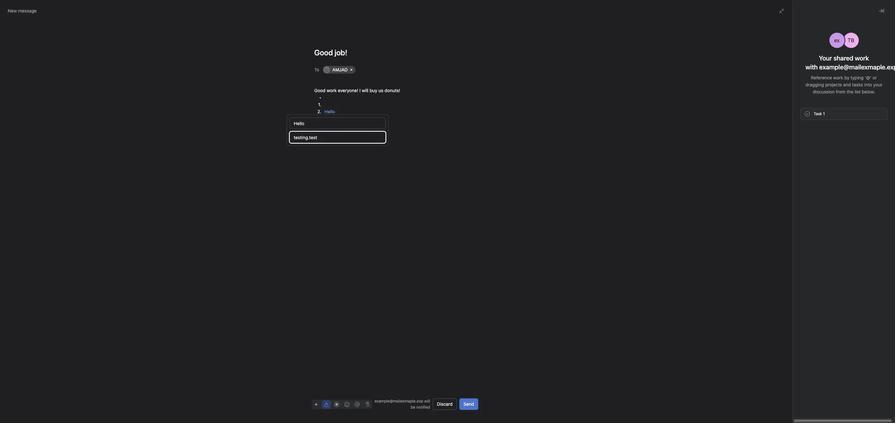 Task type: vqa. For each thing, say whether or not it's contained in the screenshot.
Dragging
yes



Task type: describe. For each thing, give the bounding box(es) containing it.
hide sidebar image
[[8, 5, 13, 10]]

projects
[[826, 82, 843, 88]]

risk!
[[862, 95, 870, 101]]

summary what is the origin of halloween? it's november, let's go to the next thing now, we're at risk!
[[782, 81, 879, 101]]

track for track is falling tyler black
[[784, 176, 797, 182]]

expect
[[305, 74, 319, 79]]

discussion
[[814, 89, 835, 95]]

you and example@mailexmaple.exp joined 8 minutes ago
[[784, 225, 885, 237]]

notified
[[417, 406, 431, 410]]

will inside the edit message draft document
[[362, 88, 369, 93]]

of
[[818, 88, 822, 94]]

hello link
[[325, 109, 335, 114]]

is inside track is falling tyler black
[[798, 176, 802, 182]]

tyler black link for track
[[784, 184, 807, 189]]

dragging
[[806, 82, 825, 88]]

origin
[[805, 88, 817, 94]]

the inside "reference work by typing '@' or dragging projects and tasks into your discussion from the list below."
[[848, 89, 854, 95]]

members
[[826, 159, 849, 165]]

project created
[[784, 259, 820, 265]]

your shared work with example@mailexmaple.exp
[[806, 55, 896, 71]]

black inside "tyler black just now"
[[806, 107, 818, 113]]

track is falling button
[[784, 176, 826, 182]]

typing
[[851, 75, 864, 80]]

send for send
[[464, 402, 475, 408]]

i inside the edit message draft document
[[360, 88, 361, 93]]

amjad row
[[323, 66, 477, 75]]

and inside "reference work by typing '@' or dragging projects and tasks into your discussion from the list below."
[[844, 82, 852, 88]]

be
[[411, 406, 416, 410]]

minimize image
[[780, 8, 785, 13]]

new message
[[8, 8, 37, 13]]

ago
[[803, 232, 810, 237]]

work for reference work by typing '@' or dragging projects and tasks into your discussion from the list below.
[[834, 75, 844, 80]]

i expect 100% and no less!
[[303, 74, 358, 79]]

and inside you and example@mailexmaple.exp joined 8 minutes ago
[[794, 225, 803, 231]]

what
[[782, 88, 792, 94]]

halloween?
[[824, 88, 847, 94]]

task 1
[[814, 112, 826, 116]]

at risk
[[776, 49, 794, 56]]

tyler black just now
[[795, 107, 818, 118]]

good work everyone! i will buy us donuts!
[[315, 88, 401, 93]]

falling
[[804, 176, 818, 182]]

0 vertical spatial and
[[333, 74, 341, 79]]

insert an object image
[[315, 403, 318, 407]]

buy
[[370, 88, 378, 93]]

good job!
[[801, 413, 821, 419]]

the left origin
[[798, 88, 804, 94]]

tb
[[849, 38, 855, 43]]

latest status update element
[[776, 62, 888, 124]]

Add text text field
[[290, 118, 386, 129]]

close image
[[880, 8, 885, 13]]

next
[[811, 95, 820, 101]]

november,
[[855, 88, 878, 94]]

at
[[856, 95, 860, 101]]

tasks
[[853, 82, 864, 88]]

100%
[[320, 74, 332, 79]]

hello
[[325, 109, 335, 114]]

reference
[[812, 75, 833, 80]]

send button
[[460, 399, 479, 411]]

emoji image
[[345, 403, 350, 408]]

tyler inside "tyler black just now"
[[795, 107, 805, 113]]

tyler inside project created tyler black
[[784, 266, 795, 272]]

track for track is falling
[[782, 71, 795, 76]]

below.
[[863, 89, 876, 95]]

send for send message to members
[[784, 159, 796, 165]]

you
[[784, 225, 793, 231]]

now,
[[833, 95, 843, 101]]

or
[[873, 75, 878, 80]]

Add URL text field
[[290, 132, 386, 143]]

summary
[[782, 81, 803, 87]]



Task type: locate. For each thing, give the bounding box(es) containing it.
1 vertical spatial track
[[784, 176, 797, 182]]

message right the new
[[18, 8, 37, 13]]

1 vertical spatial to
[[820, 159, 825, 165]]

tyler black link down first
[[784, 208, 807, 214]]

tyler down project created
[[784, 266, 795, 272]]

tyler up just
[[795, 107, 805, 113]]

amjad cell
[[323, 66, 356, 74]]

and up the 'it's'
[[844, 82, 852, 88]]

to right go
[[798, 95, 802, 101]]

first update button
[[784, 200, 835, 206]]

tyler black link up now on the right of the page
[[795, 107, 818, 113]]

tyler black link
[[795, 107, 818, 113], [784, 184, 807, 189], [784, 208, 807, 214], [784, 266, 807, 272]]

1 vertical spatial and
[[844, 82, 852, 88]]

amjad
[[333, 67, 348, 72]]

to inside summary what is the origin of halloween? it's november, let's go to the next thing now, we're at risk!
[[798, 95, 802, 101]]

0 horizontal spatial will
[[362, 88, 369, 93]]

1 horizontal spatial ex
[[835, 38, 840, 43]]

track up summary
[[782, 71, 795, 76]]

message for send
[[797, 159, 819, 165]]

work inside "reference work by typing '@' or dragging projects and tasks into your discussion from the list below."
[[834, 75, 844, 80]]

let's
[[782, 95, 790, 101]]

minutes
[[787, 232, 802, 237]]

ex left tb
[[835, 38, 840, 43]]

track inside latest status update element
[[782, 71, 795, 76]]

black down track is falling button
[[796, 184, 807, 189]]

2 vertical spatial work
[[327, 88, 337, 93]]

example@mailexmaple.exp up ago
[[804, 225, 869, 231]]

track
[[782, 71, 795, 76], [784, 176, 797, 182]]

is left falling
[[798, 176, 802, 182]]

1 vertical spatial work
[[834, 75, 844, 80]]

update
[[796, 200, 812, 206]]

Add subject text field
[[307, 47, 486, 58]]

track is falling tyler black
[[784, 176, 818, 189]]

0 horizontal spatial ex
[[795, 242, 799, 247]]

to
[[798, 95, 802, 101], [820, 159, 825, 165]]

it's
[[848, 88, 854, 94]]

the down origin
[[804, 95, 810, 101]]

black inside track is falling tyler black
[[796, 184, 807, 189]]

i
[[303, 74, 304, 79], [360, 88, 361, 93]]

no
[[342, 74, 347, 79]]

joined
[[870, 225, 885, 231]]

tyler down first
[[784, 208, 795, 214]]

to left the members
[[820, 159, 825, 165]]

with example@mailexmaple.exp
[[806, 63, 896, 71]]

good
[[315, 88, 326, 93]]

less!
[[349, 74, 358, 79]]

discard
[[437, 402, 453, 408]]

1 horizontal spatial to
[[820, 159, 825, 165]]

track inside track is falling tyler black
[[784, 176, 797, 182]]

track left falling
[[784, 176, 797, 182]]

0 vertical spatial is
[[793, 88, 796, 94]]

tyler black link down track is falling button
[[784, 184, 807, 189]]

from
[[837, 89, 846, 95]]

2 vertical spatial and
[[794, 225, 803, 231]]

1 vertical spatial send
[[464, 402, 475, 408]]

will inside the example@mailexmaple.exp will be notified
[[425, 400, 431, 404]]

everyone!
[[338, 88, 359, 93]]

example@mailexmaple.exp
[[804, 225, 869, 231], [375, 400, 424, 404]]

is up go
[[793, 88, 796, 94]]

formatting image
[[324, 403, 329, 408]]

is inside summary what is the origin of halloween? it's november, let's go to the next thing now, we're at risk!
[[793, 88, 796, 94]]

0 vertical spatial will
[[362, 88, 369, 93]]

send up track is falling button
[[784, 159, 796, 165]]

0 horizontal spatial work
[[327, 88, 337, 93]]

send right discard
[[464, 402, 475, 408]]

example@mailexmaple.exp up 'be'
[[375, 400, 424, 404]]

reference work by typing '@' or dragging projects and tasks into your discussion from the list below.
[[806, 75, 883, 95]]

tyler black link for project created
[[784, 266, 807, 272]]

send message to members button
[[784, 159, 849, 165]]

0 horizontal spatial send
[[464, 402, 475, 408]]

record a video image
[[334, 403, 340, 408]]

donuts!
[[385, 88, 401, 93]]

message
[[18, 8, 37, 13], [797, 159, 819, 165]]

toolbar
[[312, 400, 363, 410]]

0 vertical spatial track
[[782, 71, 795, 76]]

tyler
[[795, 107, 805, 113], [784, 184, 795, 189], [784, 208, 795, 214], [784, 266, 795, 272]]

ex
[[835, 38, 840, 43], [795, 242, 799, 247]]

black up now on the right of the page
[[806, 107, 818, 113]]

black inside project created tyler black
[[796, 266, 807, 272]]

send
[[784, 159, 796, 165], [464, 402, 475, 408]]

1 horizontal spatial i
[[360, 88, 361, 93]]

black
[[806, 107, 818, 113], [796, 184, 807, 189], [796, 208, 807, 214], [796, 266, 807, 272]]

example@mailexmaple.exp will be notified
[[375, 400, 431, 410]]

will left buy at left
[[362, 88, 369, 93]]

work up the projects
[[834, 75, 844, 80]]

0 horizontal spatial i
[[303, 74, 304, 79]]

example@mailexmaple.exp inside you and example@mailexmaple.exp joined 8 minutes ago
[[804, 225, 869, 231]]

your
[[820, 55, 833, 62]]

1 horizontal spatial work
[[834, 75, 844, 80]]

message for new
[[18, 8, 37, 13]]

1 horizontal spatial is
[[798, 176, 802, 182]]

1 vertical spatial will
[[425, 400, 431, 404]]

is
[[793, 88, 796, 94], [798, 176, 802, 182]]

0 horizontal spatial example@mailexmaple.exp
[[375, 400, 424, 404]]

example@mailexmaple.exp inside the example@mailexmaple.exp will be notified
[[375, 400, 424, 404]]

and down amjad
[[333, 74, 341, 79]]

2 horizontal spatial and
[[844, 82, 852, 88]]

first
[[784, 200, 794, 206]]

shared
[[834, 55, 854, 62]]

and
[[333, 74, 341, 79], [844, 82, 852, 88], [794, 225, 803, 231]]

black down project created
[[796, 266, 807, 272]]

the up the we're
[[848, 89, 854, 95]]

now
[[803, 114, 811, 118]]

0 horizontal spatial is
[[793, 88, 796, 94]]

discard button
[[433, 399, 457, 411]]

work
[[856, 55, 870, 62], [834, 75, 844, 80], [327, 88, 337, 93]]

work inside your shared work with example@mailexmaple.exp
[[856, 55, 870, 62]]

tyler black link down project created
[[784, 266, 807, 272]]

project roles
[[303, 131, 339, 138]]

0 horizontal spatial message
[[18, 8, 37, 13]]

us
[[379, 88, 384, 93]]

tyler inside track is falling tyler black
[[784, 184, 795, 189]]

Project description title text field
[[299, 55, 368, 68]]

project created tyler black
[[784, 259, 820, 272]]

send message to members
[[784, 159, 849, 165]]

thing
[[822, 95, 832, 101]]

work right good
[[327, 88, 337, 93]]

work for good work everyone! i will buy us donuts!
[[327, 88, 337, 93]]

tyler up first
[[784, 184, 795, 189]]

work up with example@mailexmaple.exp
[[856, 55, 870, 62]]

to
[[315, 67, 320, 72]]

new
[[8, 8, 17, 13]]

will
[[362, 88, 369, 93], [425, 400, 431, 404]]

0 vertical spatial i
[[303, 74, 304, 79]]

0 vertical spatial message
[[18, 8, 37, 13]]

2 horizontal spatial work
[[856, 55, 870, 62]]

0 vertical spatial to
[[798, 95, 802, 101]]

will up notified
[[425, 400, 431, 404]]

1 vertical spatial i
[[360, 88, 361, 93]]

edit message draft document
[[307, 87, 486, 115]]

0 horizontal spatial to
[[798, 95, 802, 101]]

1 horizontal spatial will
[[425, 400, 431, 404]]

ex down minutes
[[795, 242, 799, 247]]

tyler black link inside latest status update element
[[795, 107, 818, 113]]

1 vertical spatial message
[[797, 159, 819, 165]]

0 vertical spatial work
[[856, 55, 870, 62]]

is falling
[[796, 71, 816, 76]]

1 horizontal spatial example@mailexmaple.exp
[[804, 225, 869, 231]]

i right 'everyone!'
[[360, 88, 361, 93]]

1 horizontal spatial send
[[784, 159, 796, 165]]

first update tyler black
[[784, 200, 812, 214]]

tyler inside first update tyler black
[[784, 208, 795, 214]]

just
[[795, 114, 802, 118]]

black down update
[[796, 208, 807, 214]]

0 vertical spatial example@mailexmaple.exp
[[804, 225, 869, 231]]

go
[[792, 95, 797, 101]]

1 vertical spatial is
[[798, 176, 802, 182]]

1 vertical spatial example@mailexmaple.exp
[[375, 400, 424, 404]]

0 vertical spatial send
[[784, 159, 796, 165]]

message up falling
[[797, 159, 819, 165]]

black inside first update tyler black
[[796, 208, 807, 214]]

0 vertical spatial ex
[[835, 38, 840, 43]]

1 horizontal spatial and
[[794, 225, 803, 231]]

you and example@mailexmaple.exp joined button
[[784, 224, 885, 231]]

we're
[[844, 95, 855, 101]]

and up minutes
[[794, 225, 803, 231]]

work inside the edit message draft document
[[327, 88, 337, 93]]

task
[[814, 112, 823, 116]]

your
[[874, 82, 883, 88]]

1 horizontal spatial message
[[797, 159, 819, 165]]

1
[[824, 112, 826, 116]]

the
[[798, 88, 804, 94], [848, 89, 854, 95], [804, 95, 810, 101]]

by
[[845, 75, 850, 80]]

tyler black link for first
[[784, 208, 807, 214]]

1 vertical spatial ex
[[795, 242, 799, 247]]

8
[[784, 232, 786, 237]]

i left expect
[[303, 74, 304, 79]]

list
[[855, 89, 861, 95]]

at mention image
[[355, 403, 360, 408]]

into
[[865, 82, 873, 88]]

'@'
[[866, 75, 872, 80]]

send inside button
[[464, 402, 475, 408]]

0 horizontal spatial and
[[333, 74, 341, 79]]

track is falling
[[782, 71, 816, 76]]



